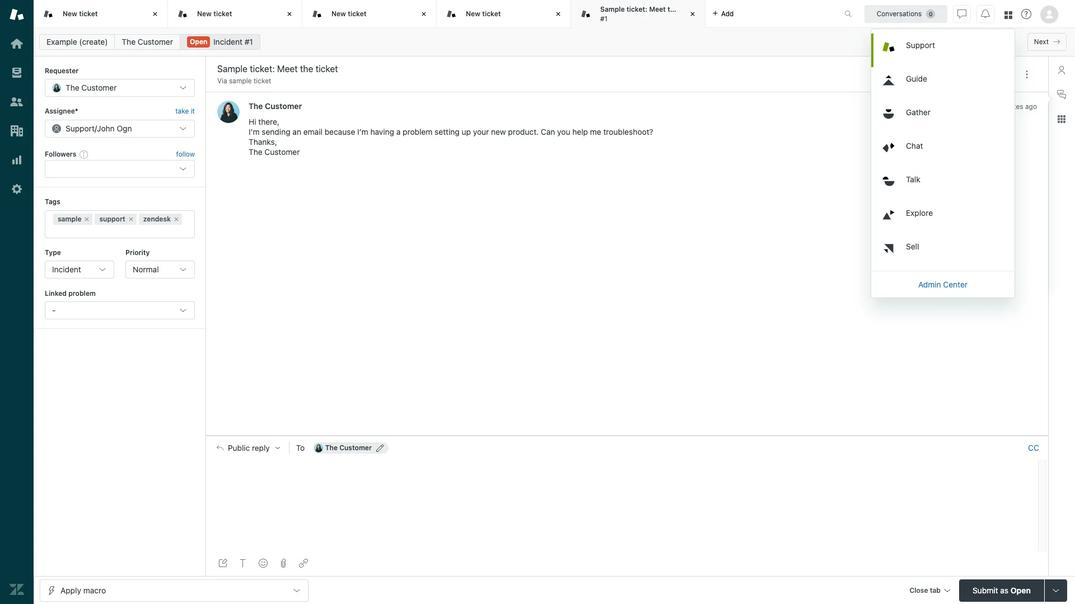 Task type: describe. For each thing, give the bounding box(es) containing it.
sample
[[600, 5, 625, 13]]

remove image
[[173, 216, 180, 223]]

guide
[[906, 74, 928, 83]]

up
[[462, 127, 471, 137]]

sell
[[906, 242, 919, 251]]

reply
[[252, 444, 270, 453]]

meet
[[649, 5, 666, 13]]

the up hi
[[249, 102, 263, 111]]

new for third close icon from right
[[197, 9, 212, 18]]

customer@example.com image
[[314, 444, 323, 453]]

macro
[[83, 586, 106, 596]]

email
[[303, 127, 323, 137]]

talk
[[906, 174, 921, 184]]

(create)
[[79, 37, 108, 46]]

talk link
[[874, 168, 1015, 201]]

remove image for sample
[[84, 216, 90, 223]]

submit as open
[[973, 586, 1031, 596]]

admin center
[[919, 280, 968, 289]]

incident button
[[45, 261, 114, 279]]

organizations image
[[10, 124, 24, 138]]

customer inside hi there, i'm sending an email because i'm having a problem setting up your new product. can you help me troubleshoot? thanks, the customer
[[265, 148, 300, 157]]

3 new ticket from the left
[[332, 9, 367, 18]]

ticket for 1st close image from the right
[[482, 9, 501, 18]]

followers
[[45, 150, 76, 158]]

zendesk
[[143, 215, 171, 223]]

admin image
[[10, 182, 24, 197]]

/
[[95, 124, 97, 133]]

an
[[293, 127, 301, 137]]

34 minutes ago text field
[[988, 103, 1037, 111]]

customers image
[[10, 95, 24, 109]]

there,
[[258, 117, 280, 127]]

zendesk image
[[10, 583, 24, 598]]

34
[[988, 103, 997, 111]]

example
[[46, 37, 77, 46]]

sample ticket: meet the ticket #1
[[600, 5, 699, 23]]

assignee* element
[[45, 120, 195, 138]]

1 i'm from the left
[[249, 127, 260, 137]]

a
[[396, 127, 401, 137]]

submit
[[973, 586, 999, 596]]

via sample ticket
[[217, 77, 271, 85]]

the
[[668, 5, 679, 13]]

requester element
[[45, 79, 195, 97]]

get started image
[[10, 36, 24, 51]]

add
[[721, 9, 734, 18]]

the customer inside secondary element
[[122, 37, 173, 46]]

normal
[[133, 265, 159, 274]]

public reply button
[[207, 437, 289, 460]]

button displays agent's chat status as invisible. image
[[958, 9, 967, 18]]

tab containing sample ticket: meet the ticket
[[571, 0, 706, 28]]

ticket for 2nd close icon from left
[[348, 9, 367, 18]]

3 new ticket tab from the left
[[302, 0, 437, 28]]

requester
[[45, 67, 79, 75]]

minutes
[[999, 103, 1024, 111]]

explore link
[[874, 201, 1015, 235]]

gather
[[906, 107, 931, 117]]

you
[[557, 127, 571, 137]]

customer inside requester element
[[81, 83, 117, 93]]

linked problem
[[45, 290, 96, 298]]

2 close image from the left
[[418, 8, 430, 20]]

product.
[[508, 127, 539, 137]]

priority
[[125, 248, 150, 257]]

sending
[[262, 127, 290, 137]]

-
[[52, 306, 56, 316]]

public reply
[[228, 444, 270, 453]]

hi there, i'm sending an email because i'm having a problem setting up your new product. can you help me troubleshoot? thanks, the customer
[[249, 117, 654, 157]]

2 close image from the left
[[553, 8, 564, 20]]

zendesk products image
[[1005, 11, 1013, 19]]

support / john ogn
[[66, 124, 132, 133]]

#1 inside sample ticket: meet the ticket #1
[[600, 14, 608, 23]]

avatar image
[[217, 101, 240, 123]]

support link
[[874, 33, 1015, 67]]

admin
[[919, 280, 941, 289]]

the inside hi there, i'm sending an email because i'm having a problem setting up your new product. can you help me troubleshoot? thanks, the customer
[[249, 148, 263, 157]]

0 vertical spatial sample
[[229, 77, 252, 85]]

type
[[45, 248, 61, 257]]

1 vertical spatial the customer link
[[249, 102, 302, 111]]

support
[[99, 215, 125, 223]]

the customer inside requester element
[[66, 83, 117, 93]]

ago
[[1026, 103, 1037, 111]]

center
[[944, 280, 968, 289]]

1 vertical spatial problem
[[68, 290, 96, 298]]

sell link
[[874, 235, 1015, 269]]

0 horizontal spatial sample
[[58, 215, 81, 223]]

as
[[1001, 586, 1009, 596]]

to
[[296, 444, 305, 453]]

2 i'm from the left
[[357, 127, 368, 137]]

explore
[[906, 208, 933, 218]]

draft mode image
[[218, 560, 227, 569]]

conversations button
[[865, 5, 948, 23]]

ogn
[[117, 124, 132, 133]]

close tab
[[910, 587, 941, 595]]

chat link
[[874, 134, 1015, 168]]

views image
[[10, 66, 24, 80]]

help
[[573, 127, 588, 137]]

apps image
[[1058, 115, 1067, 124]]

tab
[[930, 587, 941, 595]]

follow
[[176, 150, 195, 159]]

example (create)
[[46, 37, 108, 46]]

problem inside hi there, i'm sending an email because i'm having a problem setting up your new product. can you help me troubleshoot? thanks, the customer
[[403, 127, 433, 137]]



Task type: vqa. For each thing, say whether or not it's contained in the screenshot.
filter button
no



Task type: locate. For each thing, give the bounding box(es) containing it.
support for support / john ogn
[[66, 124, 95, 133]]

admin center link
[[872, 274, 1015, 296]]

0 vertical spatial open
[[190, 38, 207, 46]]

1 horizontal spatial open
[[1011, 586, 1031, 596]]

thanks,
[[249, 137, 277, 147]]

insert emojis image
[[259, 560, 268, 569]]

the customer up there,
[[249, 102, 302, 111]]

1 new from the left
[[63, 9, 77, 18]]

the down 'requester'
[[66, 83, 79, 93]]

1 horizontal spatial the customer link
[[249, 102, 302, 111]]

guide link
[[874, 67, 1015, 101]]

support up the guide
[[906, 40, 935, 50]]

1 horizontal spatial close image
[[553, 8, 564, 20]]

ticket
[[680, 5, 699, 13], [79, 9, 98, 18], [213, 9, 232, 18], [348, 9, 367, 18], [482, 9, 501, 18], [254, 77, 271, 85]]

4 new from the left
[[466, 9, 481, 18]]

take
[[175, 107, 189, 116]]

sample right via
[[229, 77, 252, 85]]

hide composer image
[[623, 432, 632, 441]]

chat
[[906, 141, 923, 150]]

1 horizontal spatial i'm
[[357, 127, 368, 137]]

customer
[[138, 37, 173, 46], [81, 83, 117, 93], [265, 102, 302, 111], [265, 148, 300, 157], [340, 444, 372, 453]]

linked
[[45, 290, 67, 298]]

3 new from the left
[[332, 9, 346, 18]]

#1 inside secondary element
[[245, 37, 253, 46]]

1 vertical spatial sample
[[58, 215, 81, 223]]

the inside requester element
[[66, 83, 79, 93]]

next button
[[1028, 33, 1067, 51]]

gather link
[[874, 101, 1015, 134]]

cc button
[[1028, 444, 1040, 454]]

the inside secondary element
[[122, 37, 136, 46]]

me
[[590, 127, 601, 137]]

close image inside tab
[[687, 8, 699, 20]]

the customer right customer@example.com image
[[325, 444, 372, 453]]

new for 2nd close icon from left
[[332, 9, 346, 18]]

the customer link up there,
[[249, 102, 302, 111]]

close tab button
[[905, 580, 955, 604]]

1 horizontal spatial #1
[[600, 14, 608, 23]]

support for support
[[906, 40, 935, 50]]

tags
[[45, 198, 60, 206]]

can
[[541, 127, 555, 137]]

1 remove image from the left
[[84, 216, 90, 223]]

the customer
[[122, 37, 173, 46], [66, 83, 117, 93], [249, 102, 302, 111], [325, 444, 372, 453]]

next
[[1034, 38, 1049, 46]]

apply
[[60, 586, 81, 596]]

i'm left having
[[357, 127, 368, 137]]

format text image
[[239, 560, 248, 569]]

setting
[[435, 127, 460, 137]]

ticket actions image
[[1023, 70, 1032, 79]]

0 horizontal spatial i'm
[[249, 127, 260, 137]]

john
[[97, 124, 115, 133]]

1 horizontal spatial sample
[[229, 77, 252, 85]]

incident
[[213, 37, 243, 46], [52, 265, 81, 274]]

1 vertical spatial #1
[[245, 37, 253, 46]]

0 horizontal spatial the customer link
[[115, 34, 180, 50]]

0 vertical spatial problem
[[403, 127, 433, 137]]

1 horizontal spatial remove image
[[128, 216, 134, 223]]

example (create) button
[[39, 34, 115, 50]]

0 horizontal spatial open
[[190, 38, 207, 46]]

0 horizontal spatial support
[[66, 124, 95, 133]]

the customer link
[[115, 34, 180, 50], [249, 102, 302, 111]]

1 vertical spatial support
[[66, 124, 95, 133]]

support inside support "link"
[[906, 40, 935, 50]]

3 close image from the left
[[687, 8, 699, 20]]

2 new from the left
[[197, 9, 212, 18]]

the down thanks,
[[249, 148, 263, 157]]

open left incident #1
[[190, 38, 207, 46]]

close image
[[284, 8, 295, 20], [418, 8, 430, 20], [687, 8, 699, 20]]

your
[[473, 127, 489, 137]]

new
[[491, 127, 506, 137]]

add link (cmd k) image
[[299, 560, 308, 569]]

assignee*
[[45, 107, 78, 116]]

info on adding followers image
[[80, 150, 89, 159]]

incident #1
[[213, 37, 253, 46]]

0 horizontal spatial close image
[[284, 8, 295, 20]]

new ticket
[[63, 9, 98, 18], [197, 9, 232, 18], [332, 9, 367, 18], [466, 9, 501, 18]]

1 horizontal spatial support
[[906, 40, 935, 50]]

incident inside secondary element
[[213, 37, 243, 46]]

the customer link up requester element
[[115, 34, 180, 50]]

edit user image
[[376, 445, 384, 453]]

new ticket tab
[[34, 0, 168, 28], [168, 0, 302, 28], [302, 0, 437, 28], [437, 0, 571, 28]]

1 horizontal spatial close image
[[418, 8, 430, 20]]

0 horizontal spatial problem
[[68, 290, 96, 298]]

add attachment image
[[279, 560, 288, 569]]

cc
[[1028, 444, 1040, 453]]

customer context image
[[1058, 66, 1067, 74]]

take it
[[175, 107, 195, 116]]

1 horizontal spatial problem
[[403, 127, 433, 137]]

having
[[371, 127, 394, 137]]

main element
[[0, 0, 34, 605]]

#1
[[600, 14, 608, 23], [245, 37, 253, 46]]

displays possible ticket submission types image
[[1052, 587, 1061, 596]]

the right customer@example.com image
[[325, 444, 338, 453]]

Subject field
[[215, 62, 975, 76]]

support
[[906, 40, 935, 50], [66, 124, 95, 133]]

reporting image
[[10, 153, 24, 167]]

0 vertical spatial support
[[906, 40, 935, 50]]

customer inside secondary element
[[138, 37, 173, 46]]

linked problem element
[[45, 302, 195, 320]]

i'm down hi
[[249, 127, 260, 137]]

troubleshoot?
[[604, 127, 654, 137]]

0 vertical spatial the customer link
[[115, 34, 180, 50]]

sample
[[229, 77, 252, 85], [58, 215, 81, 223]]

the customer link inside secondary element
[[115, 34, 180, 50]]

1 horizontal spatial incident
[[213, 37, 243, 46]]

sample down tags
[[58, 215, 81, 223]]

notifications image
[[981, 9, 990, 18]]

1 new ticket from the left
[[63, 9, 98, 18]]

remove image for support
[[128, 216, 134, 223]]

get help image
[[1022, 9, 1032, 19]]

the customer down 'requester'
[[66, 83, 117, 93]]

ticket inside sample ticket: meet the ticket #1
[[680, 5, 699, 13]]

4 new ticket tab from the left
[[437, 0, 571, 28]]

new for second close image from right
[[63, 9, 77, 18]]

it
[[191, 107, 195, 116]]

secondary element
[[34, 31, 1075, 53]]

followers element
[[45, 160, 195, 178]]

ticket for third close icon from right
[[213, 9, 232, 18]]

open inside secondary element
[[190, 38, 207, 46]]

add button
[[706, 0, 741, 27]]

take it button
[[175, 106, 195, 118]]

i'm
[[249, 127, 260, 137], [357, 127, 368, 137]]

0 vertical spatial incident
[[213, 37, 243, 46]]

0 horizontal spatial remove image
[[84, 216, 90, 223]]

incident up via
[[213, 37, 243, 46]]

close
[[910, 587, 928, 595]]

ticket:
[[627, 5, 648, 13]]

1 close image from the left
[[150, 8, 161, 20]]

the customer right "(create)"
[[122, 37, 173, 46]]

normal button
[[125, 261, 195, 279]]

incident inside popup button
[[52, 265, 81, 274]]

1 close image from the left
[[284, 8, 295, 20]]

problem right a
[[403, 127, 433, 137]]

2 new ticket tab from the left
[[168, 0, 302, 28]]

open right as
[[1011, 586, 1031, 596]]

support down assignee*
[[66, 124, 95, 133]]

support inside assignee* element
[[66, 124, 95, 133]]

via
[[217, 77, 227, 85]]

apply macro
[[60, 586, 106, 596]]

follow button
[[176, 150, 195, 160]]

#1 down sample
[[600, 14, 608, 23]]

new for 1st close image from the right
[[466, 9, 481, 18]]

conversations
[[877, 9, 922, 18]]

hi
[[249, 117, 256, 127]]

because
[[325, 127, 355, 137]]

the
[[122, 37, 136, 46], [66, 83, 79, 93], [249, 102, 263, 111], [249, 148, 263, 157], [325, 444, 338, 453]]

the right "(create)"
[[122, 37, 136, 46]]

1 new ticket tab from the left
[[34, 0, 168, 28]]

remove image
[[84, 216, 90, 223], [128, 216, 134, 223]]

2 new ticket from the left
[[197, 9, 232, 18]]

problem down incident popup button
[[68, 290, 96, 298]]

2 horizontal spatial close image
[[687, 8, 699, 20]]

close image
[[150, 8, 161, 20], [553, 8, 564, 20]]

remove image right support
[[128, 216, 134, 223]]

ticket for second close image from right
[[79, 9, 98, 18]]

0 horizontal spatial incident
[[52, 265, 81, 274]]

0 vertical spatial #1
[[600, 14, 608, 23]]

4 new ticket from the left
[[466, 9, 501, 18]]

remove image left support
[[84, 216, 90, 223]]

#1 up via sample ticket
[[245, 37, 253, 46]]

open
[[190, 38, 207, 46], [1011, 586, 1031, 596]]

1 vertical spatial open
[[1011, 586, 1031, 596]]

1 vertical spatial incident
[[52, 265, 81, 274]]

0 horizontal spatial #1
[[245, 37, 253, 46]]

tabs tab list
[[34, 0, 833, 28]]

2 remove image from the left
[[128, 216, 134, 223]]

34 minutes ago
[[988, 103, 1037, 111]]

public
[[228, 444, 250, 453]]

incident down 'type'
[[52, 265, 81, 274]]

0 horizontal spatial close image
[[150, 8, 161, 20]]

tab
[[571, 0, 706, 28]]

new
[[63, 9, 77, 18], [197, 9, 212, 18], [332, 9, 346, 18], [466, 9, 481, 18]]

zendesk support image
[[10, 7, 24, 22]]

incident for incident
[[52, 265, 81, 274]]

incident for incident #1
[[213, 37, 243, 46]]



